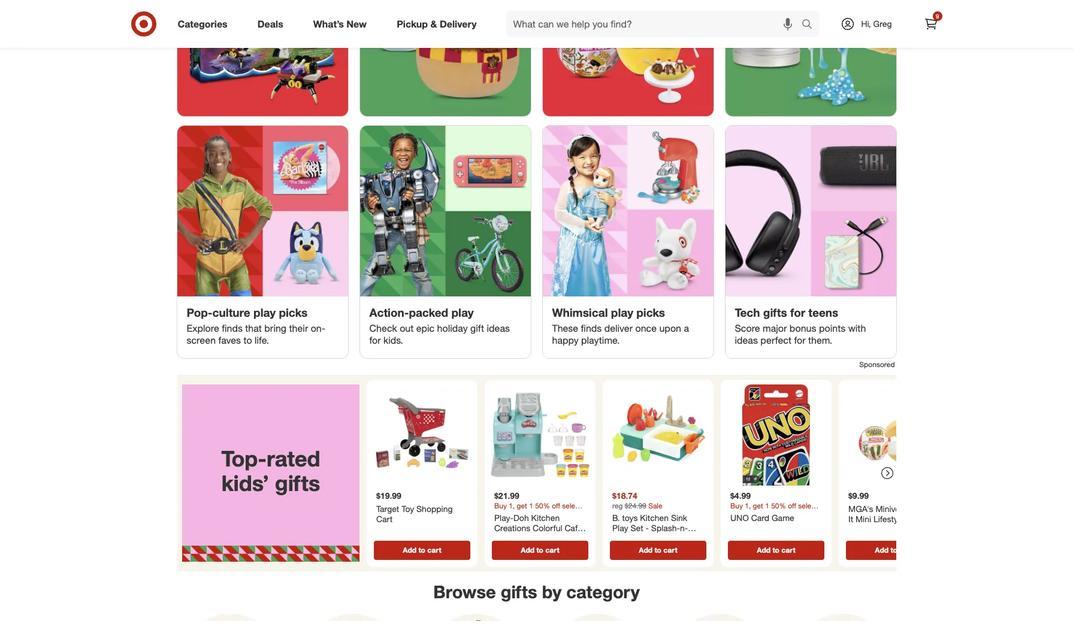 Task type: describe. For each thing, give the bounding box(es) containing it.
these
[[552, 322, 579, 334]]

cart for mga's miniverse make it mini lifestyle series 1 mini collectibles
[[900, 546, 914, 555]]

uno card game image
[[726, 385, 827, 486]]

playset
[[544, 534, 571, 544]]

cart for b. toys kitchen sink play set - splash-n- scrub sink
[[663, 546, 677, 555]]

play-
[[494, 513, 513, 523]]

category
[[567, 582, 640, 603]]

top-
[[221, 446, 266, 472]]

pop-culture play picks explore finds that bring their on- screen faves to life.
[[187, 306, 325, 346]]

$9.99
[[848, 491, 869, 501]]

pop-
[[187, 306, 213, 319]]

add to cart for play-doh kitchen creations colorful cafe kids kitchen playset
[[521, 546, 559, 555]]

upon
[[660, 322, 682, 334]]

action-
[[370, 306, 409, 319]]

pickup & delivery
[[397, 18, 477, 30]]

lifestyle
[[874, 514, 905, 524]]

cart
[[376, 514, 392, 524]]

series
[[907, 514, 931, 524]]

mga's
[[848, 504, 873, 514]]

kitchen down creations
[[513, 534, 542, 544]]

add for b. toys kitchen sink play set - splash-n- scrub sink
[[639, 546, 653, 555]]

shopping
[[416, 504, 453, 514]]

carousel region
[[177, 375, 950, 572]]

deliver
[[605, 322, 633, 334]]

tech
[[735, 306, 760, 319]]

screen
[[187, 334, 216, 346]]

it
[[848, 514, 853, 524]]

b.
[[612, 513, 620, 523]]

doh
[[513, 513, 529, 523]]

kids
[[494, 534, 511, 544]]

add to cart button for play-doh kitchen creations colorful cafe kids kitchen playset
[[492, 541, 588, 560]]

add to cart for mga's miniverse make it mini lifestyle series 1 mini collectibles
[[875, 546, 914, 555]]

check
[[370, 322, 397, 334]]

to inside pop-culture play picks explore finds that bring their on- screen faves to life.
[[244, 334, 252, 346]]

add to cart button for b. toys kitchen sink play set - splash-n- scrub sink
[[610, 541, 706, 560]]

0 vertical spatial mini
[[856, 514, 871, 524]]

hi, greg
[[862, 19, 892, 29]]

$19.99 target toy shopping cart
[[376, 491, 453, 524]]

finds inside the whimsical play picks these finds deliver once upon a happy playtime.
[[581, 322, 602, 334]]

what's
[[313, 18, 344, 30]]

n-
[[680, 523, 688, 533]]

add to cart button for mga's miniverse make it mini lifestyle series 1 mini collectibles
[[846, 541, 943, 560]]

$4.99
[[730, 491, 751, 501]]

-
[[646, 523, 649, 533]]

9
[[936, 13, 939, 20]]

deals
[[258, 18, 283, 30]]

colorful
[[533, 523, 562, 533]]

uno
[[730, 513, 749, 523]]

1 vertical spatial mini
[[848, 525, 864, 535]]

$18.74
[[612, 491, 637, 501]]

teens
[[809, 306, 839, 319]]

miniverse
[[876, 504, 912, 514]]

bonus
[[790, 322, 817, 334]]

0 horizontal spatial sink
[[637, 534, 653, 544]]

kids'
[[221, 471, 269, 496]]

pickup & delivery link
[[387, 11, 492, 37]]

a
[[684, 322, 689, 334]]

kitchen inside $18.74 reg $24.99 sale b. toys kitchen sink play set - splash-n- scrub sink
[[640, 513, 669, 523]]

ideas inside "action-packed play check out epic holiday gift ideas for kids."
[[487, 322, 510, 334]]

0 vertical spatial sink
[[671, 513, 687, 523]]

explore
[[187, 322, 219, 334]]

uno card game
[[730, 513, 794, 523]]

search
[[796, 19, 825, 31]]

epic
[[416, 322, 435, 334]]

categories link
[[168, 11, 243, 37]]

add to cart for target toy shopping cart
[[403, 546, 441, 555]]

cart for play-doh kitchen creations colorful cafe kids kitchen playset
[[545, 546, 559, 555]]

with
[[849, 322, 866, 334]]

$24.99
[[625, 501, 646, 510]]

for up bonus
[[791, 306, 806, 319]]

toys
[[622, 513, 638, 523]]

&
[[431, 18, 437, 30]]

$19.99
[[376, 491, 401, 501]]

creations
[[494, 523, 530, 533]]

top-rated kids' gifts
[[221, 446, 320, 496]]

b. toys kitchen sink play set - splash-n-scrub sink image
[[607, 385, 709, 486]]

add for target toy shopping cart
[[403, 546, 416, 555]]

score
[[735, 322, 760, 334]]

play-doh kitchen creations colorful cafe kids kitchen playset
[[494, 513, 582, 544]]

finds inside pop-culture play picks explore finds that bring their on- screen faves to life.
[[222, 322, 243, 334]]

holiday
[[437, 322, 468, 334]]

happy
[[552, 334, 579, 346]]

gifts for tech
[[764, 306, 787, 319]]

play inside the whimsical play picks these finds deliver once upon a happy playtime.
[[611, 306, 634, 319]]

once
[[636, 322, 657, 334]]

faves
[[218, 334, 241, 346]]

gifts for browse
[[501, 582, 537, 603]]

rated
[[266, 446, 320, 472]]



Task type: locate. For each thing, give the bounding box(es) containing it.
to down play-doh kitchen creations colorful cafe kids kitchen playset
[[536, 546, 543, 555]]

sink
[[671, 513, 687, 523], [637, 534, 653, 544]]

add
[[403, 546, 416, 555], [521, 546, 534, 555], [639, 546, 653, 555], [757, 546, 771, 555], [875, 546, 889, 555]]

1 horizontal spatial picks
[[637, 306, 665, 319]]

gifts
[[764, 306, 787, 319], [275, 471, 320, 496], [501, 582, 537, 603]]

1 vertical spatial gifts
[[275, 471, 320, 496]]

add down play-doh kitchen creations colorful cafe kids kitchen playset
[[521, 546, 534, 555]]

add to cart for b. toys kitchen sink play set - splash-n- scrub sink
[[639, 546, 677, 555]]

collectibles
[[866, 525, 910, 535]]

major
[[763, 322, 787, 334]]

whimsical play picks these finds deliver once upon a happy playtime.
[[552, 306, 689, 346]]

1 add to cart button from the left
[[374, 541, 470, 560]]

for inside "action-packed play check out epic holiday gift ideas for kids."
[[370, 334, 381, 346]]

2 horizontal spatial gifts
[[764, 306, 787, 319]]

play for culture
[[254, 306, 276, 319]]

add down -
[[639, 546, 653, 555]]

deals link
[[247, 11, 298, 37]]

add to cart down playset
[[521, 546, 559, 555]]

picks up once
[[637, 306, 665, 319]]

1 add from the left
[[403, 546, 416, 555]]

browse gifts by category
[[434, 582, 640, 603]]

game
[[772, 513, 794, 523]]

gifts inside tech gifts for teens score major bonus points with ideas perfect for them.
[[764, 306, 787, 319]]

0 vertical spatial gifts
[[764, 306, 787, 319]]

cart down splash-
[[663, 546, 677, 555]]

greg
[[874, 19, 892, 29]]

out
[[400, 322, 414, 334]]

1 horizontal spatial play
[[452, 306, 474, 319]]

play
[[254, 306, 276, 319], [452, 306, 474, 319], [611, 306, 634, 319]]

for
[[791, 306, 806, 319], [370, 334, 381, 346], [794, 334, 806, 346]]

sink up the n-
[[671, 513, 687, 523]]

2 picks from the left
[[637, 306, 665, 319]]

picks inside the whimsical play picks these finds deliver once upon a happy playtime.
[[637, 306, 665, 319]]

target
[[376, 504, 399, 514]]

add to cart button down game
[[728, 541, 824, 560]]

picks up their
[[279, 306, 308, 319]]

1 horizontal spatial ideas
[[735, 334, 758, 346]]

2 play from the left
[[452, 306, 474, 319]]

pickup
[[397, 18, 428, 30]]

0 horizontal spatial gifts
[[275, 471, 320, 496]]

cart down shopping
[[427, 546, 441, 555]]

1 horizontal spatial sink
[[671, 513, 687, 523]]

5 add from the left
[[875, 546, 889, 555]]

finds down culture in the left of the page
[[222, 322, 243, 334]]

to down $19.99 target toy shopping cart
[[418, 546, 425, 555]]

target toy shopping cart image
[[371, 385, 473, 486]]

ideas
[[487, 322, 510, 334], [735, 334, 758, 346]]

play up deliver
[[611, 306, 634, 319]]

play
[[612, 523, 628, 533]]

1 cart from the left
[[427, 546, 441, 555]]

to for b. toys kitchen sink play set - splash-n- scrub sink
[[654, 546, 661, 555]]

categories
[[178, 18, 228, 30]]

add to cart button down shopping
[[374, 541, 470, 560]]

9 link
[[918, 11, 944, 37]]

kitchen down the sale
[[640, 513, 669, 523]]

set
[[631, 523, 643, 533]]

add to cart button down colorful
[[492, 541, 588, 560]]

what's new
[[313, 18, 367, 30]]

ideas inside tech gifts for teens score major bonus points with ideas perfect for them.
[[735, 334, 758, 346]]

play for packed
[[452, 306, 474, 319]]

tech gifts for teens score major bonus points with ideas perfect for them.
[[735, 306, 866, 346]]

cart down playset
[[545, 546, 559, 555]]

reg
[[612, 501, 623, 510]]

browse
[[434, 582, 496, 603]]

add to cart for uno card game
[[757, 546, 796, 555]]

5 add to cart button from the left
[[846, 541, 943, 560]]

kids.
[[384, 334, 403, 346]]

$9.99 mga's miniverse make it mini lifestyle series 1 mini collectibles
[[848, 491, 938, 535]]

add to cart down game
[[757, 546, 796, 555]]

cart
[[427, 546, 441, 555], [545, 546, 559, 555], [663, 546, 677, 555], [781, 546, 796, 555], [900, 546, 914, 555]]

4 cart from the left
[[781, 546, 796, 555]]

0 horizontal spatial ideas
[[487, 322, 510, 334]]

1
[[933, 514, 938, 524]]

to for mga's miniverse make it mini lifestyle series 1 mini collectibles
[[891, 546, 898, 555]]

mini down mga's
[[856, 514, 871, 524]]

3 add to cart button from the left
[[610, 541, 706, 560]]

playtime.
[[581, 334, 620, 346]]

to for play-doh kitchen creations colorful cafe kids kitchen playset
[[536, 546, 543, 555]]

add to cart button
[[374, 541, 470, 560], [492, 541, 588, 560], [610, 541, 706, 560], [728, 541, 824, 560], [846, 541, 943, 560]]

to down collectibles
[[891, 546, 898, 555]]

make
[[914, 504, 934, 514]]

kitchen up colorful
[[531, 513, 560, 523]]

cart down game
[[781, 546, 796, 555]]

search button
[[796, 11, 825, 40]]

2 finds from the left
[[581, 322, 602, 334]]

What can we help you find? suggestions appear below search field
[[506, 11, 805, 37]]

2 add from the left
[[521, 546, 534, 555]]

toy
[[401, 504, 414, 514]]

picks inside pop-culture play picks explore finds that bring their on- screen faves to life.
[[279, 306, 308, 319]]

3 add from the left
[[639, 546, 653, 555]]

for left kids.
[[370, 334, 381, 346]]

gifts left by
[[501, 582, 537, 603]]

on-
[[311, 322, 325, 334]]

5 cart from the left
[[900, 546, 914, 555]]

4 add from the left
[[757, 546, 771, 555]]

5 add to cart from the left
[[875, 546, 914, 555]]

to for target toy shopping cart
[[418, 546, 425, 555]]

0 horizontal spatial picks
[[279, 306, 308, 319]]

2 cart from the left
[[545, 546, 559, 555]]

cart for uno card game
[[781, 546, 796, 555]]

mga's miniverse make it mini lifestyle series 1 mini collectibles image
[[844, 385, 945, 486]]

1 add to cart from the left
[[403, 546, 441, 555]]

what's new link
[[303, 11, 382, 37]]

add for uno card game
[[757, 546, 771, 555]]

gifts up major
[[764, 306, 787, 319]]

ideas right gift at the bottom left of page
[[487, 322, 510, 334]]

3 add to cart from the left
[[639, 546, 677, 555]]

to down game
[[773, 546, 779, 555]]

play up bring at the bottom of the page
[[254, 306, 276, 319]]

play inside pop-culture play picks explore finds that bring their on- screen faves to life.
[[254, 306, 276, 319]]

add to cart button for target toy shopping cart
[[374, 541, 470, 560]]

mini down it
[[848, 525, 864, 535]]

add to cart button down splash-
[[610, 541, 706, 560]]

1 play from the left
[[254, 306, 276, 319]]

bring
[[265, 322, 287, 334]]

add to cart
[[403, 546, 441, 555], [521, 546, 559, 555], [639, 546, 677, 555], [757, 546, 796, 555], [875, 546, 914, 555]]

new
[[347, 18, 367, 30]]

play-doh kitchen creations colorful cafe kids kitchen playset image
[[489, 385, 591, 486]]

add down collectibles
[[875, 546, 889, 555]]

3 cart from the left
[[663, 546, 677, 555]]

2 add to cart from the left
[[521, 546, 559, 555]]

0 horizontal spatial play
[[254, 306, 276, 319]]

sale
[[648, 501, 662, 510]]

cafe
[[565, 523, 582, 533]]

scrub
[[612, 534, 635, 544]]

$21.99
[[494, 491, 519, 501]]

to down splash-
[[654, 546, 661, 555]]

delivery
[[440, 18, 477, 30]]

add to cart button for uno card game
[[728, 541, 824, 560]]

life.
[[255, 334, 269, 346]]

2 add to cart button from the left
[[492, 541, 588, 560]]

whimsical
[[552, 306, 608, 319]]

add to cart down shopping
[[403, 546, 441, 555]]

1 vertical spatial sink
[[637, 534, 653, 544]]

card
[[751, 513, 769, 523]]

1 finds from the left
[[222, 322, 243, 334]]

by
[[542, 582, 562, 603]]

packed
[[409, 306, 448, 319]]

add to cart button down collectibles
[[846, 541, 943, 560]]

ideas down tech
[[735, 334, 758, 346]]

add to cart down splash-
[[639, 546, 677, 555]]

1 horizontal spatial gifts
[[501, 582, 537, 603]]

to left life.
[[244, 334, 252, 346]]

add for mga's miniverse make it mini lifestyle series 1 mini collectibles
[[875, 546, 889, 555]]

that
[[245, 322, 262, 334]]

3 play from the left
[[611, 306, 634, 319]]

them.
[[809, 334, 833, 346]]

gifts right kids'
[[275, 471, 320, 496]]

2 horizontal spatial play
[[611, 306, 634, 319]]

add down the toy
[[403, 546, 416, 555]]

1 picks from the left
[[279, 306, 308, 319]]

cart for target toy shopping cart
[[427, 546, 441, 555]]

4 add to cart button from the left
[[728, 541, 824, 560]]

$18.74 reg $24.99 sale b. toys kitchen sink play set - splash-n- scrub sink
[[612, 491, 688, 544]]

gift
[[471, 322, 484, 334]]

to for uno card game
[[773, 546, 779, 555]]

add for play-doh kitchen creations colorful cafe kids kitchen playset
[[521, 546, 534, 555]]

hi,
[[862, 19, 871, 29]]

their
[[289, 322, 308, 334]]

add to cart down collectibles
[[875, 546, 914, 555]]

cart down collectibles
[[900, 546, 914, 555]]

finds down whimsical
[[581, 322, 602, 334]]

play inside "action-packed play check out epic holiday gift ideas for kids."
[[452, 306, 474, 319]]

0 horizontal spatial finds
[[222, 322, 243, 334]]

mini
[[856, 514, 871, 524], [848, 525, 864, 535]]

2 vertical spatial gifts
[[501, 582, 537, 603]]

play up "holiday"
[[452, 306, 474, 319]]

culture
[[213, 306, 250, 319]]

add down the "uno card game"
[[757, 546, 771, 555]]

for left 'them.'
[[794, 334, 806, 346]]

1 horizontal spatial finds
[[581, 322, 602, 334]]

sink down -
[[637, 534, 653, 544]]

perfect
[[761, 334, 792, 346]]

gifts inside "top-rated kids' gifts"
[[275, 471, 320, 496]]

4 add to cart from the left
[[757, 546, 796, 555]]



Task type: vqa. For each thing, say whether or not it's contained in the screenshot.
WOMEN'S FUZZY MOCK TURTLENECK PULLOVER SWEATER - UNIVERSAL THREAD™
no



